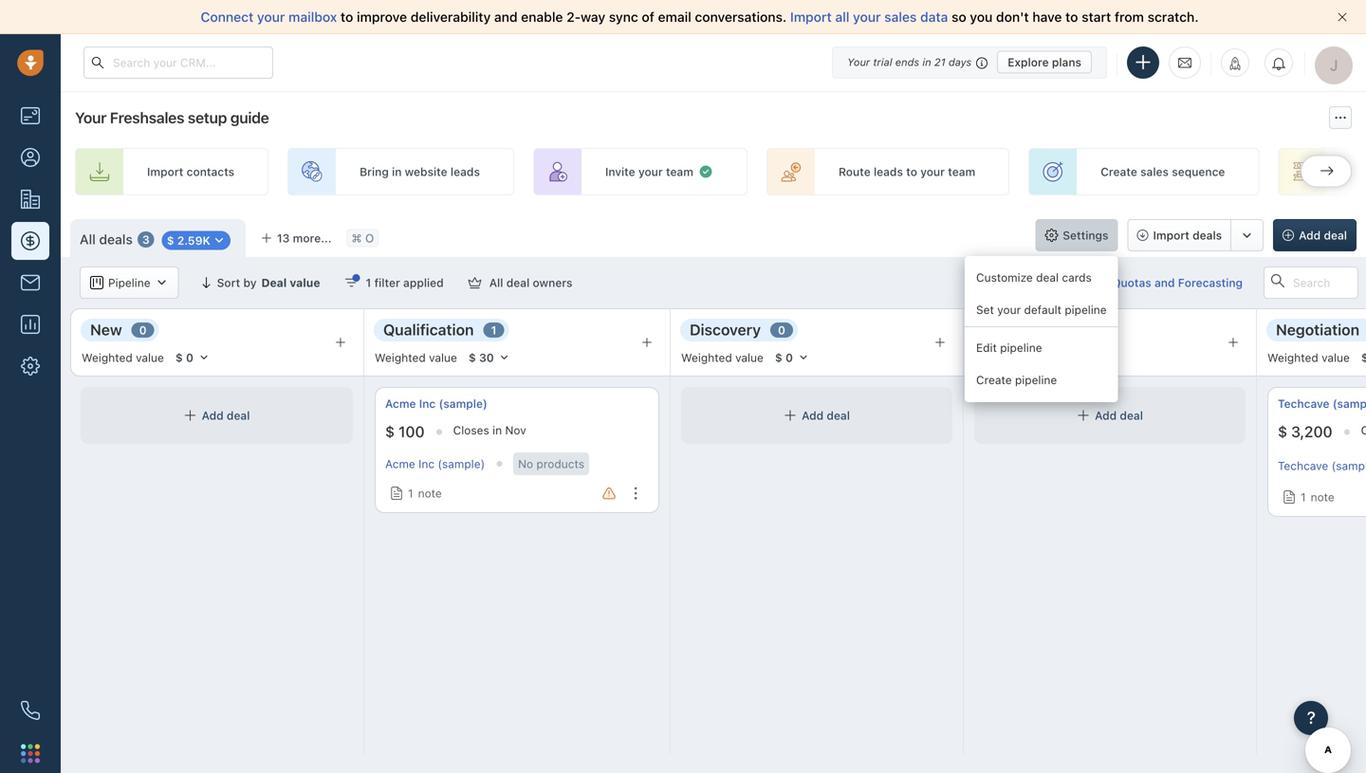 Task type: describe. For each thing, give the bounding box(es) containing it.
create for create sales sequence
[[1101, 165, 1137, 178]]

setup
[[188, 109, 227, 127]]

deals for import
[[1193, 229, 1222, 242]]

no products
[[518, 457, 585, 471]]

2-
[[567, 9, 581, 25]]

set for set your default pipeline
[[976, 303, 994, 316]]

bring
[[360, 165, 389, 178]]

phone element
[[11, 692, 49, 730]]

weighted value button
[[1267, 342, 1366, 370]]

13 more... button
[[250, 225, 342, 251]]

of
[[642, 9, 655, 25]]

sort
[[217, 276, 240, 289]]

new
[[90, 321, 122, 339]]

1 acme inc (sample) from the top
[[385, 397, 487, 410]]

connect your mailbox to improve deliverability and enable 2-way sync of email conversations. import all your sales data so you don't have to start from scratch.
[[201, 9, 1199, 25]]

⌘ o
[[352, 231, 374, 245]]

1 filter applied button
[[333, 267, 456, 299]]

quotas and forecasting link
[[1094, 267, 1262, 299]]

container_wx8msf4aqz5i3rn1 image inside all deal owners button
[[468, 276, 482, 289]]

contacts
[[187, 165, 234, 178]]

customize
[[976, 271, 1033, 284]]

1 team from the left
[[666, 165, 694, 178]]

bring in website leads link
[[288, 148, 514, 195]]

1 horizontal spatial 1 note
[[1301, 491, 1335, 504]]

1 inside 'button'
[[366, 276, 371, 289]]

explore
[[1008, 56, 1049, 69]]

create sales sequence
[[1101, 165, 1225, 178]]

$ 0 for discovery
[[775, 351, 793, 364]]

$ 0 button for new
[[167, 347, 218, 368]]

0 for new
[[139, 323, 147, 337]]

1 acme from the top
[[385, 397, 416, 410]]

closes in nov
[[453, 424, 526, 437]]

$ 3,200
[[1278, 423, 1333, 441]]

(samp
[[1333, 397, 1366, 410]]

settings
[[1063, 229, 1109, 242]]

add deal button
[[1273, 219, 1357, 251]]

create sales sequence link
[[1029, 148, 1259, 195]]

all deal owners
[[489, 276, 573, 289]]

edit pipeline
[[976, 341, 1042, 354]]

techcave (sampl link
[[1278, 459, 1366, 473]]

all deals link
[[80, 230, 133, 249]]

guide
[[230, 109, 269, 127]]

weighted inside popup button
[[1268, 351, 1319, 364]]

pipeline for edit pipeline
[[1000, 341, 1042, 354]]

mailbox
[[289, 9, 337, 25]]

value for discovery
[[735, 351, 764, 364]]

2 horizontal spatial to
[[1066, 9, 1078, 25]]

nov
[[505, 424, 526, 437]]

so
[[952, 9, 967, 25]]

pipeline button
[[80, 267, 179, 299]]

1 up $ 30 button
[[491, 323, 497, 337]]

30
[[479, 351, 494, 364]]

all
[[835, 9, 850, 25]]

enable
[[521, 9, 563, 25]]

way
[[581, 9, 605, 25]]

filter
[[374, 276, 400, 289]]

container_wx8msf4aqz5i3rn1 image inside $ 2.59k button
[[212, 234, 226, 247]]

import deals button
[[1128, 219, 1232, 251]]

1 down techcave (sampl link
[[1301, 491, 1306, 504]]

plans
[[1052, 56, 1082, 69]]

container_wx8msf4aqz5i3rn1 image inside pipeline dropdown button
[[90, 276, 103, 289]]

and inside "link"
[[1155, 276, 1175, 289]]

add for demo
[[1095, 409, 1117, 422]]

add deal for discovery
[[802, 409, 850, 422]]

techcave (sampl
[[1278, 459, 1366, 473]]

your for invite your team
[[639, 165, 663, 178]]

your for your freshsales setup guide
[[75, 109, 106, 127]]

your for set your default pipeline
[[997, 303, 1021, 316]]

your right all
[[853, 9, 881, 25]]

quotas and forecasting
[[1112, 276, 1243, 289]]

edit
[[976, 341, 997, 354]]

close image
[[1338, 12, 1347, 22]]

import deals
[[1153, 229, 1222, 242]]

bring in website leads
[[360, 165, 480, 178]]

1 horizontal spatial to
[[906, 165, 917, 178]]

pipeline for create pipeline
[[1015, 373, 1057, 387]]

container_wx8msf4aqz5i3rn1 image inside 1 filter applied 'button'
[[345, 276, 358, 289]]

applied
[[403, 276, 444, 289]]

your for connect your mailbox to improve deliverability and enable 2-way sync of email conversations. import all your sales data so you don't have to start from scratch.
[[257, 9, 285, 25]]

2 inc from the top
[[419, 457, 435, 471]]

pipeline inside menu item
[[1065, 303, 1107, 316]]

weighted for qualification
[[375, 351, 426, 364]]

3,200
[[1291, 423, 1333, 441]]

$ inside popup button
[[167, 234, 174, 247]]

import contacts
[[147, 165, 234, 178]]

all for deal
[[489, 276, 503, 289]]

2 acme inc (sample) link from the top
[[385, 457, 485, 471]]

create pipeline menu item
[[965, 364, 1118, 397]]

0 horizontal spatial to
[[341, 9, 353, 25]]

add for discovery
[[802, 409, 824, 422]]

qualification
[[383, 321, 474, 339]]

weighted value for new
[[82, 351, 164, 364]]

email
[[658, 9, 691, 25]]

freshsales
[[110, 109, 184, 127]]

negotiation
[[1276, 321, 1360, 339]]

100
[[399, 423, 425, 441]]

explore plans
[[1008, 56, 1082, 69]]

$ 30
[[469, 351, 494, 364]]

Search field
[[1264, 267, 1359, 299]]

container_wx8msf4aqz5i3rn1 image inside invite your team link
[[698, 164, 713, 179]]

0 horizontal spatial note
[[418, 487, 442, 500]]

products
[[537, 457, 585, 471]]

techcave for techcave (sampl
[[1278, 459, 1329, 473]]

1 horizontal spatial note
[[1311, 491, 1335, 504]]

add inside button
[[1299, 229, 1321, 242]]

customize deal cards
[[976, 271, 1092, 284]]

ends
[[895, 56, 920, 68]]

deliverability
[[411, 9, 491, 25]]

add deal for demo
[[1095, 409, 1143, 422]]

your freshsales setup guide
[[75, 109, 269, 127]]

default
[[1024, 303, 1062, 316]]

1 acme inc (sample) link from the top
[[385, 396, 487, 412]]

customize deal cards menu item
[[965, 262, 1118, 294]]

13 more...
[[277, 232, 332, 245]]

import all your sales data link
[[790, 9, 952, 25]]

1 filter applied
[[366, 276, 444, 289]]

0 horizontal spatial sales
[[884, 9, 917, 25]]

1 leads from the left
[[451, 165, 480, 178]]

0 vertical spatial and
[[494, 9, 518, 25]]

edit pipeline menu item
[[965, 332, 1118, 364]]

techcave (samp link
[[1278, 396, 1366, 412]]



Task type: vqa. For each thing, say whether or not it's contained in the screenshot.
leftmost and
yes



Task type: locate. For each thing, give the bounding box(es) containing it.
$ 100
[[385, 423, 425, 441]]

0 vertical spatial inc
[[419, 397, 436, 410]]

1 weighted value from the left
[[82, 351, 164, 364]]

weighted for new
[[82, 351, 133, 364]]

1 vertical spatial (sample)
[[438, 457, 485, 471]]

0 vertical spatial your
[[847, 56, 870, 68]]

in right the bring
[[392, 165, 402, 178]]

1 left filter on the left top of page
[[366, 276, 371, 289]]

import for import contacts
[[147, 165, 183, 178]]

container_wx8msf4aqz5i3rn1 image left pipeline
[[90, 276, 103, 289]]

weighted value
[[82, 351, 164, 364], [375, 351, 457, 364], [681, 351, 764, 364], [1268, 351, 1350, 364]]

(sample) up closes on the left bottom
[[439, 397, 487, 410]]

have
[[1033, 9, 1062, 25]]

value down negotiation
[[1322, 351, 1350, 364]]

create
[[1101, 165, 1137, 178], [976, 373, 1012, 387]]

note down 100
[[418, 487, 442, 500]]

invite
[[605, 165, 635, 178]]

acme
[[385, 397, 416, 410], [385, 457, 415, 471]]

add deal for new
[[202, 409, 250, 422]]

container_wx8msf4aqz5i3rn1 image right applied at the left top
[[468, 276, 482, 289]]

1 vertical spatial acme
[[385, 457, 415, 471]]

value inside popup button
[[1322, 351, 1350, 364]]

weighted value down discovery
[[681, 351, 764, 364]]

weighted down qualification
[[375, 351, 426, 364]]

sort by deal value
[[217, 276, 320, 289]]

set up demo
[[976, 303, 994, 316]]

set your default pipeline
[[976, 303, 1107, 316]]

1 vertical spatial inc
[[419, 457, 435, 471]]

from
[[1115, 9, 1144, 25]]

set inside menu item
[[976, 303, 994, 316]]

acme inc (sample) link down 100
[[385, 457, 485, 471]]

deals for all
[[99, 232, 133, 247]]

weighted value down qualification
[[375, 351, 457, 364]]

import inside button
[[1153, 229, 1190, 242]]

0 for discovery
[[778, 323, 786, 337]]

all left owners
[[489, 276, 503, 289]]

your inside menu item
[[997, 303, 1021, 316]]

in for bring in website leads
[[392, 165, 402, 178]]

0
[[139, 323, 147, 337], [778, 323, 786, 337], [1042, 323, 1050, 337], [186, 351, 194, 364], [786, 351, 793, 364]]

quotas
[[1112, 276, 1152, 289]]

to
[[341, 9, 353, 25], [1066, 9, 1078, 25], [906, 165, 917, 178]]

connect your mailbox link
[[201, 9, 341, 25]]

your right invite
[[639, 165, 663, 178]]

container_wx8msf4aqz5i3rn1 image right invite your team
[[698, 164, 713, 179]]

your left freshsales
[[75, 109, 106, 127]]

sales
[[884, 9, 917, 25], [1141, 165, 1169, 178]]

container_wx8msf4aqz5i3rn1 image
[[698, 164, 713, 179], [1045, 229, 1058, 242], [212, 234, 226, 247], [90, 276, 103, 289], [468, 276, 482, 289]]

2 weighted from the left
[[375, 351, 426, 364]]

1 vertical spatial set
[[976, 303, 994, 316]]

add deal inside button
[[1299, 229, 1347, 242]]

note
[[418, 487, 442, 500], [1311, 491, 1335, 504]]

acme inc (sample) up 100
[[385, 397, 487, 410]]

0 vertical spatial techcave
[[1278, 397, 1330, 410]]

your
[[847, 56, 870, 68], [75, 109, 106, 127]]

0 vertical spatial in
[[923, 56, 931, 68]]

1 horizontal spatial set
[[1351, 165, 1366, 178]]

2 vertical spatial import
[[1153, 229, 1190, 242]]

2 $ 0 button from the left
[[767, 347, 818, 368]]

your left mailbox
[[257, 9, 285, 25]]

2 vertical spatial in
[[493, 424, 502, 437]]

weighted value for qualification
[[375, 351, 457, 364]]

weighted
[[82, 351, 133, 364], [375, 351, 426, 364], [681, 351, 732, 364], [1268, 351, 1319, 364]]

1 vertical spatial techcave
[[1278, 459, 1329, 473]]

1 horizontal spatial deals
[[1193, 229, 1222, 242]]

2 horizontal spatial import
[[1153, 229, 1190, 242]]

leads
[[451, 165, 480, 178], [874, 165, 903, 178]]

1 horizontal spatial $ 0
[[775, 351, 793, 364]]

container_wx8msf4aqz5i3rn1 image
[[155, 276, 169, 289], [345, 276, 358, 289], [184, 409, 197, 422], [784, 409, 797, 422], [1077, 409, 1090, 422], [390, 487, 403, 500], [1283, 491, 1296, 504]]

email image
[[1178, 55, 1192, 71]]

acme inc (sample) link
[[385, 396, 487, 412], [385, 457, 485, 471]]

weighted value down negotiation
[[1268, 351, 1350, 364]]

acme inc (sample) down 100
[[385, 457, 485, 471]]

deals left 3
[[99, 232, 133, 247]]

$ 2.59k button
[[162, 231, 230, 250]]

3
[[142, 233, 150, 246]]

0 horizontal spatial your
[[75, 109, 106, 127]]

1 down 100
[[408, 487, 413, 500]]

route leads to your team
[[839, 165, 976, 178]]

don't
[[996, 9, 1029, 25]]

set your default pipeline menu item
[[965, 294, 1118, 326]]

and left enable
[[494, 9, 518, 25]]

all left 3
[[80, 232, 96, 247]]

techcave down $ 3,200
[[1278, 459, 1329, 473]]

settings menu
[[965, 256, 1118, 402]]

1 horizontal spatial leads
[[874, 165, 903, 178]]

discovery
[[690, 321, 761, 339]]

0 horizontal spatial create
[[976, 373, 1012, 387]]

1 weighted from the left
[[82, 351, 133, 364]]

invite your team
[[605, 165, 694, 178]]

weighted down new on the left of the page
[[82, 351, 133, 364]]

0 horizontal spatial all
[[80, 232, 96, 247]]

all inside button
[[489, 276, 503, 289]]

set
[[1351, 165, 1366, 178], [976, 303, 994, 316]]

0 vertical spatial (sample)
[[439, 397, 487, 410]]

4 weighted value from the left
[[1268, 351, 1350, 364]]

sales left sequence
[[1141, 165, 1169, 178]]

weighted down negotiation
[[1268, 351, 1319, 364]]

0 vertical spatial all
[[80, 232, 96, 247]]

pipeline down demo
[[1000, 341, 1042, 354]]

1 horizontal spatial import
[[790, 9, 832, 25]]

⌘
[[352, 231, 362, 245]]

0 horizontal spatial in
[[392, 165, 402, 178]]

explore plans link
[[997, 51, 1092, 74]]

owners
[[533, 276, 573, 289]]

more...
[[293, 232, 332, 245]]

weighted value inside popup button
[[1268, 351, 1350, 364]]

value for qualification
[[429, 351, 457, 364]]

$ 2.59k button
[[156, 229, 236, 251]]

pipeline
[[1065, 303, 1107, 316], [1000, 341, 1042, 354], [1015, 373, 1057, 387]]

$ 0 button
[[167, 347, 218, 368], [767, 347, 818, 368]]

$ 0 for new
[[175, 351, 194, 364]]

and
[[494, 9, 518, 25], [1155, 276, 1175, 289]]

you
[[970, 9, 993, 25]]

scratch.
[[1148, 9, 1199, 25]]

inc down 100
[[419, 457, 435, 471]]

inc
[[419, 397, 436, 410], [419, 457, 435, 471]]

pipeline
[[108, 276, 151, 289]]

1 vertical spatial acme inc (sample) link
[[385, 457, 485, 471]]

import left all
[[790, 9, 832, 25]]

1 vertical spatial acme inc (sample)
[[385, 457, 485, 471]]

and right quotas
[[1155, 276, 1175, 289]]

2 team from the left
[[948, 165, 976, 178]]

2 $ 0 from the left
[[775, 351, 793, 364]]

start
[[1082, 9, 1111, 25]]

4 weighted from the left
[[1268, 351, 1319, 364]]

by
[[243, 276, 257, 289]]

Search your CRM... text field
[[83, 46, 273, 79]]

sequence
[[1172, 165, 1225, 178]]

leads right website
[[451, 165, 480, 178]]

0 horizontal spatial $ 0 button
[[167, 347, 218, 368]]

note down techcave (sampl link
[[1311, 491, 1335, 504]]

$ 0
[[175, 351, 194, 364], [775, 351, 793, 364]]

$ 30 button
[[460, 347, 519, 368]]

1 horizontal spatial all
[[489, 276, 503, 289]]

create inside menu item
[[976, 373, 1012, 387]]

team
[[666, 165, 694, 178], [948, 165, 976, 178]]

techcave up $ 3,200
[[1278, 397, 1330, 410]]

import deals group
[[1128, 219, 1264, 251]]

value down qualification
[[429, 351, 457, 364]]

freshworks switcher image
[[21, 744, 40, 763]]

container_wx8msf4aqz5i3rn1 image inside settings dropdown button
[[1045, 229, 1058, 242]]

your up demo
[[997, 303, 1021, 316]]

in left 21
[[923, 56, 931, 68]]

acme inc (sample) link up 100
[[385, 396, 487, 412]]

0 horizontal spatial import
[[147, 165, 183, 178]]

0 horizontal spatial set
[[976, 303, 994, 316]]

pipeline down edit pipeline menu item
[[1015, 373, 1057, 387]]

weighted down discovery
[[681, 351, 732, 364]]

1 vertical spatial in
[[392, 165, 402, 178]]

1 note down 100
[[408, 487, 442, 500]]

value down pipeline dropdown button
[[136, 351, 164, 364]]

create pipeline
[[976, 373, 1057, 387]]

to left start on the right top of page
[[1066, 9, 1078, 25]]

in left "nov"
[[493, 424, 502, 437]]

import up quotas and forecasting
[[1153, 229, 1190, 242]]

invite your team link
[[533, 148, 748, 195]]

sync
[[609, 9, 638, 25]]

1 $ 0 button from the left
[[167, 347, 218, 368]]

$ 0 button for discovery
[[767, 347, 818, 368]]

to right mailbox
[[341, 9, 353, 25]]

connect
[[201, 9, 254, 25]]

0 horizontal spatial deals
[[99, 232, 133, 247]]

0 horizontal spatial and
[[494, 9, 518, 25]]

3 weighted from the left
[[681, 351, 732, 364]]

set up add deal button at right
[[1351, 165, 1366, 178]]

0 vertical spatial set
[[1351, 165, 1366, 178]]

all for deals
[[80, 232, 96, 247]]

0 vertical spatial acme
[[385, 397, 416, 410]]

weighted value down new on the left of the page
[[82, 351, 164, 364]]

deals up forecasting
[[1193, 229, 1222, 242]]

1 horizontal spatial sales
[[1141, 165, 1169, 178]]

deals inside button
[[1193, 229, 1222, 242]]

1 vertical spatial your
[[75, 109, 106, 127]]

all deal owners button
[[456, 267, 585, 299]]

0 vertical spatial acme inc (sample)
[[385, 397, 487, 410]]

1 vertical spatial and
[[1155, 276, 1175, 289]]

0 horizontal spatial team
[[666, 165, 694, 178]]

your left trial
[[847, 56, 870, 68]]

0 horizontal spatial leads
[[451, 165, 480, 178]]

value for new
[[136, 351, 164, 364]]

set for set
[[1351, 165, 1366, 178]]

route
[[839, 165, 871, 178]]

1 vertical spatial import
[[147, 165, 183, 178]]

1 vertical spatial create
[[976, 373, 1012, 387]]

13
[[277, 232, 290, 245]]

1 horizontal spatial create
[[1101, 165, 1137, 178]]

value right deal
[[290, 276, 320, 289]]

1 horizontal spatial and
[[1155, 276, 1175, 289]]

inc up 100
[[419, 397, 436, 410]]

trial
[[873, 56, 892, 68]]

weighted value for discovery
[[681, 351, 764, 364]]

techcave
[[1278, 397, 1330, 410], [1278, 459, 1329, 473]]

0 vertical spatial sales
[[884, 9, 917, 25]]

1 note down techcave (sampl link
[[1301, 491, 1335, 504]]

0 for demo
[[1042, 323, 1050, 337]]

1 vertical spatial all
[[489, 276, 503, 289]]

1 horizontal spatial your
[[847, 56, 870, 68]]

value down discovery
[[735, 351, 764, 364]]

to right route
[[906, 165, 917, 178]]

acme down the $ 100
[[385, 457, 415, 471]]

days
[[949, 56, 972, 68]]

container_wx8msf4aqz5i3rn1 image left settings
[[1045, 229, 1058, 242]]

improve
[[357, 9, 407, 25]]

deal
[[261, 276, 287, 289]]

your trial ends in 21 days
[[847, 56, 972, 68]]

0 vertical spatial create
[[1101, 165, 1137, 178]]

data
[[920, 9, 948, 25]]

phone image
[[21, 701, 40, 720]]

1 techcave from the top
[[1278, 397, 1330, 410]]

0 vertical spatial import
[[790, 9, 832, 25]]

$
[[167, 234, 174, 247], [175, 351, 183, 364], [469, 351, 476, 364], [775, 351, 783, 364], [385, 423, 395, 441], [1278, 423, 1288, 441]]

1 horizontal spatial team
[[948, 165, 976, 178]]

2 acme from the top
[[385, 457, 415, 471]]

2 horizontal spatial in
[[923, 56, 931, 68]]

import contacts link
[[75, 148, 269, 195]]

0 vertical spatial acme inc (sample) link
[[385, 396, 487, 412]]

create down edit
[[976, 373, 1012, 387]]

conversations.
[[695, 9, 787, 25]]

1 inc from the top
[[419, 397, 436, 410]]

route leads to your team link
[[767, 148, 1010, 195]]

your right route
[[921, 165, 945, 178]]

set link
[[1278, 148, 1366, 195]]

2 acme inc (sample) from the top
[[385, 457, 485, 471]]

add for new
[[202, 409, 224, 422]]

techcave for techcave (samp
[[1278, 397, 1330, 410]]

2 weighted value from the left
[[375, 351, 457, 364]]

techcave (samp
[[1278, 397, 1366, 410]]

2 vertical spatial pipeline
[[1015, 373, 1057, 387]]

1 horizontal spatial in
[[493, 424, 502, 437]]

1 vertical spatial sales
[[1141, 165, 1169, 178]]

1 horizontal spatial $ 0 button
[[767, 347, 818, 368]]

2.59k
[[177, 234, 211, 247]]

0 horizontal spatial $ 0
[[175, 351, 194, 364]]

in for closes in nov
[[493, 424, 502, 437]]

3 weighted value from the left
[[681, 351, 764, 364]]

container_wx8msf4aqz5i3rn1 image inside pipeline dropdown button
[[155, 276, 169, 289]]

pipeline down cards
[[1065, 303, 1107, 316]]

deal inside menu item
[[1036, 271, 1059, 284]]

demo
[[983, 321, 1025, 339]]

add deal
[[1299, 229, 1347, 242], [202, 409, 250, 422], [802, 409, 850, 422], [1095, 409, 1143, 422]]

weighted for discovery
[[681, 351, 732, 364]]

create up settings
[[1101, 165, 1137, 178]]

forecasting
[[1178, 276, 1243, 289]]

import for import deals
[[1153, 229, 1190, 242]]

2 leads from the left
[[874, 165, 903, 178]]

leads right route
[[874, 165, 903, 178]]

acme up the $ 100
[[385, 397, 416, 410]]

create for create pipeline
[[976, 373, 1012, 387]]

sales left data
[[884, 9, 917, 25]]

2 techcave from the top
[[1278, 459, 1329, 473]]

1 vertical spatial pipeline
[[1000, 341, 1042, 354]]

0 horizontal spatial 1 note
[[408, 487, 442, 500]]

container_wx8msf4aqz5i3rn1 image right 2.59k on the top of page
[[212, 234, 226, 247]]

(sample) down closes on the left bottom
[[438, 457, 485, 471]]

import left "contacts"
[[147, 165, 183, 178]]

1 $ 0 from the left
[[175, 351, 194, 364]]

closes
[[453, 424, 489, 437]]

your for your trial ends in 21 days
[[847, 56, 870, 68]]

0 vertical spatial pipeline
[[1065, 303, 1107, 316]]



